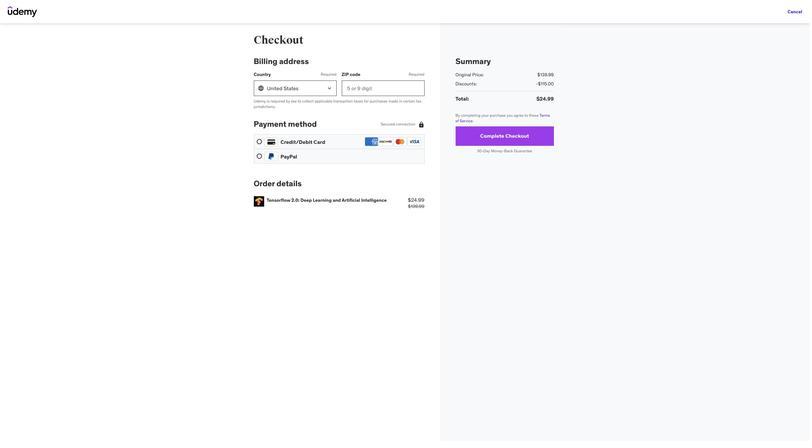 Task type: vqa. For each thing, say whether or not it's contained in the screenshot.
BEGINNER
no



Task type: describe. For each thing, give the bounding box(es) containing it.
required for country
[[321, 72, 336, 77]]

checkout inside button
[[505, 133, 529, 139]]

these
[[529, 113, 539, 118]]

udemy image
[[8, 6, 37, 17]]

you
[[507, 113, 513, 118]]

payment method element
[[254, 119, 424, 164]]

required for zip code
[[409, 72, 424, 77]]

made
[[388, 99, 398, 103]]

paypal image
[[264, 152, 278, 161]]

mastercard image
[[393, 137, 407, 146]]

credit/debit
[[281, 139, 312, 145]]

buyables image
[[254, 196, 264, 207]]

amex image
[[365, 137, 378, 146]]

30-
[[477, 148, 483, 153]]

applicable
[[315, 99, 332, 103]]

original price:
[[455, 72, 484, 78]]

summary element
[[455, 56, 554, 103]]

deep
[[300, 197, 312, 203]]

in
[[399, 99, 402, 103]]

complete
[[480, 133, 504, 139]]

back
[[504, 148, 513, 153]]

1 vertical spatial to
[[524, 113, 528, 118]]

guarantee
[[514, 148, 532, 153]]

country
[[254, 72, 271, 77]]

$139.99 inside $24.99 $139.99
[[408, 204, 424, 209]]

terms
[[539, 113, 550, 118]]

total:
[[455, 95, 469, 102]]

of
[[455, 118, 459, 123]]

purchase
[[490, 113, 506, 118]]

artificial
[[342, 197, 360, 203]]

address
[[279, 56, 309, 66]]

learning
[[313, 197, 332, 203]]

required
[[271, 99, 285, 103]]

by
[[455, 113, 460, 118]]

service
[[460, 118, 473, 123]]

zip
[[342, 72, 349, 77]]

order
[[254, 179, 275, 189]]

$24.99 for $24.99 $139.99
[[408, 197, 424, 203]]

taxes
[[354, 99, 363, 103]]

certain
[[403, 99, 415, 103]]

your
[[481, 113, 489, 118]]

complete checkout
[[480, 133, 529, 139]]

money-
[[491, 148, 504, 153]]

.
[[473, 118, 474, 123]]

$24.99 $139.99
[[408, 197, 424, 209]]

billing address element
[[254, 56, 424, 109]]

and
[[333, 197, 341, 203]]

original
[[455, 72, 471, 78]]

-
[[536, 81, 538, 87]]

details
[[276, 179, 302, 189]]

cancel button
[[787, 5, 802, 18]]

secured
[[381, 122, 395, 127]]

order details element
[[254, 179, 424, 212]]

card image
[[264, 137, 278, 147]]

method
[[288, 119, 317, 129]]



Task type: locate. For each thing, give the bounding box(es) containing it.
required up tax
[[409, 72, 424, 77]]

udemy
[[254, 99, 266, 103]]

discover image
[[379, 137, 392, 146]]

checkout
[[254, 33, 304, 47], [505, 133, 529, 139]]

tax
[[416, 99, 421, 103]]

to left these
[[524, 113, 528, 118]]

1 horizontal spatial to
[[524, 113, 528, 118]]

tensorflow 2.0: deep learning and artificial intelligence
[[267, 197, 387, 203]]

$24.99 inside order details element
[[408, 197, 424, 203]]

complete checkout button
[[455, 126, 554, 146]]

2.0:
[[291, 197, 299, 203]]

1 vertical spatial $139.99
[[408, 204, 424, 209]]

credit/debit card
[[281, 139, 325, 145]]

udemy is required by law to collect applicable transaction taxes for purchases made in certain tax jurisdictions.
[[254, 99, 421, 109]]

1 vertical spatial checkout
[[505, 133, 529, 139]]

terms of service
[[455, 113, 550, 123]]

to
[[298, 99, 301, 103], [524, 113, 528, 118]]

0 horizontal spatial required
[[321, 72, 336, 77]]

required left zip
[[321, 72, 336, 77]]

to right law
[[298, 99, 301, 103]]

0 horizontal spatial $24.99
[[408, 197, 424, 203]]

transaction
[[333, 99, 353, 103]]

0 horizontal spatial to
[[298, 99, 301, 103]]

by completing your purchase you agree to these
[[455, 113, 539, 118]]

intelligence
[[361, 197, 387, 203]]

to inside udemy is required by law to collect applicable transaction taxes for purchases made in certain tax jurisdictions.
[[298, 99, 301, 103]]

checkout up billing address
[[254, 33, 304, 47]]

2 required from the left
[[409, 72, 424, 77]]

credit/debit card button
[[257, 137, 421, 147]]

small image
[[418, 121, 424, 128]]

jurisdictions.
[[254, 104, 276, 109]]

for
[[364, 99, 369, 103]]

connection
[[396, 122, 415, 127]]

0 vertical spatial to
[[298, 99, 301, 103]]

order details
[[254, 179, 302, 189]]

terms of service link
[[455, 113, 550, 123]]

billing address
[[254, 56, 309, 66]]

purchases
[[370, 99, 388, 103]]

0 horizontal spatial $139.99
[[408, 204, 424, 209]]

- $115.00
[[536, 81, 554, 87]]

1 horizontal spatial checkout
[[505, 133, 529, 139]]

1 horizontal spatial required
[[409, 72, 424, 77]]

agree
[[514, 113, 524, 118]]

5 or 9 digit text field
[[342, 80, 424, 96]]

0 vertical spatial $139.99
[[537, 72, 554, 78]]

day
[[483, 148, 490, 153]]

30-day money-back guarantee
[[477, 148, 532, 153]]

zip code
[[342, 72, 360, 77]]

required
[[321, 72, 336, 77], [409, 72, 424, 77]]

code
[[350, 72, 360, 77]]

cancel
[[787, 9, 802, 14]]

1 vertical spatial $24.99
[[408, 197, 424, 203]]

1 horizontal spatial $139.99
[[537, 72, 554, 78]]

payment
[[254, 119, 286, 129]]

0 horizontal spatial checkout
[[254, 33, 304, 47]]

paypal
[[281, 153, 297, 160]]

0 vertical spatial $24.99
[[536, 95, 554, 102]]

1 required from the left
[[321, 72, 336, 77]]

by
[[286, 99, 290, 103]]

completing
[[461, 113, 480, 118]]

billing
[[254, 56, 277, 66]]

secured connection
[[381, 122, 415, 127]]

checkout up guarantee
[[505, 133, 529, 139]]

paypal button
[[257, 152, 421, 161]]

law
[[291, 99, 297, 103]]

$24.99
[[536, 95, 554, 102], [408, 197, 424, 203]]

$24.99 inside summary element
[[536, 95, 554, 102]]

visa image
[[407, 137, 421, 146]]

1 horizontal spatial $24.99
[[536, 95, 554, 102]]

discounts:
[[455, 81, 477, 87]]

is
[[267, 99, 270, 103]]

$139.99 inside summary element
[[537, 72, 554, 78]]

collect
[[302, 99, 314, 103]]

$24.99 for $24.99
[[536, 95, 554, 102]]

price:
[[472, 72, 484, 78]]

0 vertical spatial checkout
[[254, 33, 304, 47]]

$115.00
[[538, 81, 554, 87]]

card
[[314, 139, 325, 145]]

tensorflow
[[267, 197, 290, 203]]

$139.99
[[537, 72, 554, 78], [408, 204, 424, 209]]

summary
[[455, 56, 491, 66]]

payment method
[[254, 119, 317, 129]]



